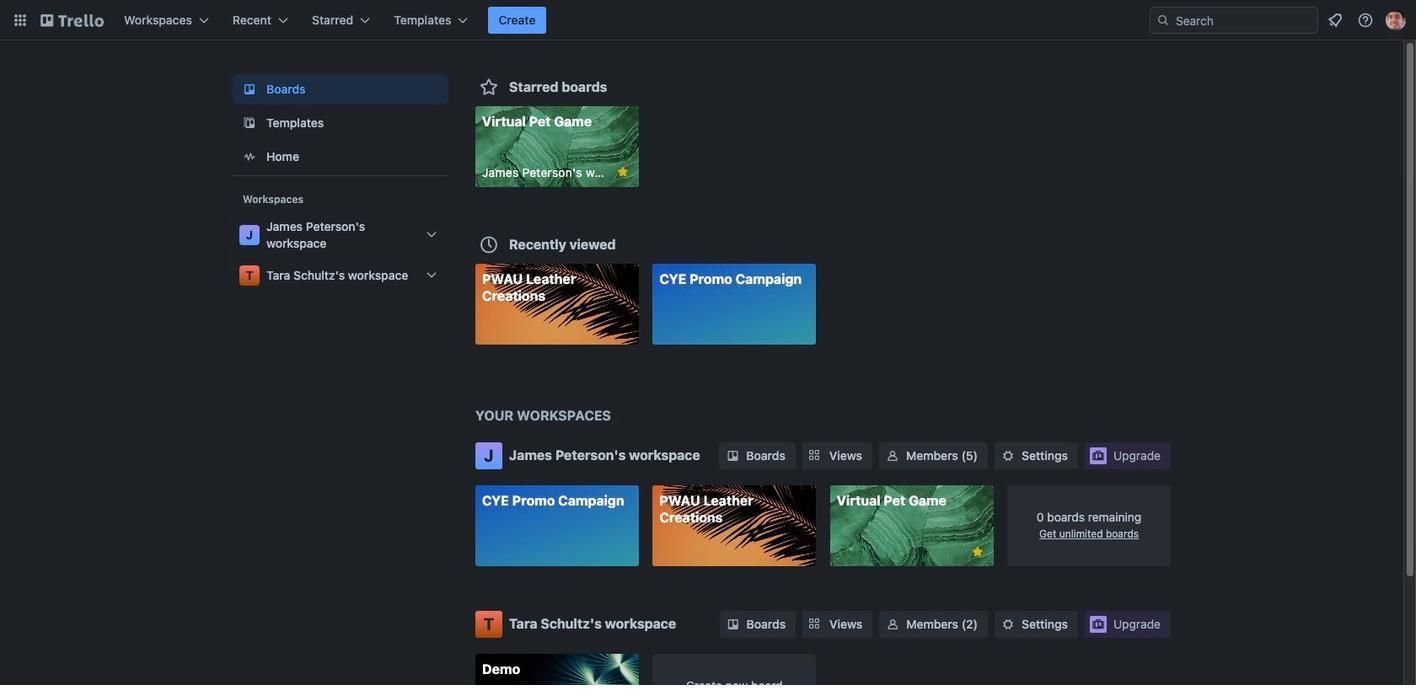 Task type: vqa. For each thing, say whether or not it's contained in the screenshot.
Open information menu ICON
yes



Task type: describe. For each thing, give the bounding box(es) containing it.
click to unstar this board. it will be removed from your starred list. image
[[615, 164, 631, 180]]

board image
[[239, 79, 260, 99]]

search image
[[1157, 13, 1170, 27]]

0 notifications image
[[1325, 10, 1346, 30]]

Search field
[[1150, 7, 1319, 34]]

template board image
[[239, 113, 260, 133]]



Task type: locate. For each thing, give the bounding box(es) containing it.
open information menu image
[[1357, 12, 1374, 29]]

primary element
[[0, 0, 1416, 40]]

home image
[[239, 147, 260, 167]]

back to home image
[[40, 7, 104, 34]]

sm image
[[884, 448, 901, 465], [1000, 448, 1017, 465], [1000, 616, 1017, 633]]

james peterson (jamespeterson93) image
[[1386, 10, 1406, 30]]

sm image
[[725, 448, 741, 465], [725, 616, 742, 633], [885, 616, 901, 633]]



